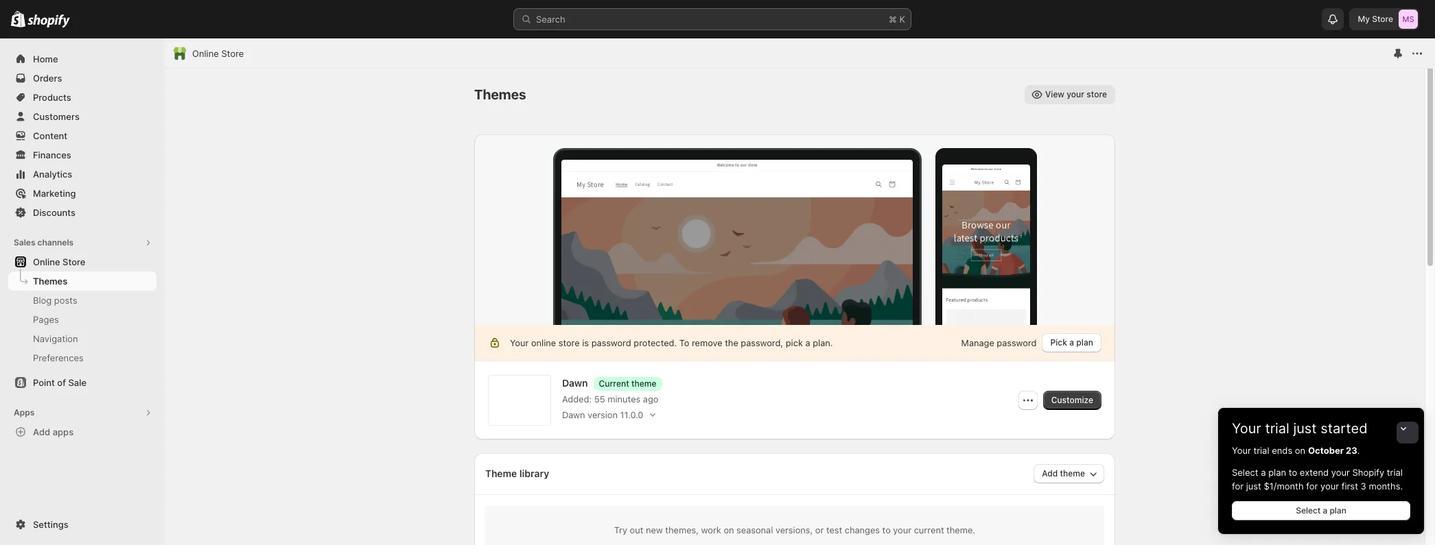 Task type: describe. For each thing, give the bounding box(es) containing it.
select a plan to extend your shopify trial for just $1/month for your first 3 months.
[[1232, 467, 1403, 492]]

analytics
[[33, 169, 72, 180]]

first
[[1342, 481, 1358, 492]]

add apps
[[33, 427, 74, 438]]

ends
[[1272, 445, 1292, 456]]

preferences link
[[8, 349, 156, 368]]

apps button
[[8, 404, 156, 423]]

.
[[1357, 445, 1360, 456]]

search
[[536, 14, 565, 25]]

channels
[[37, 237, 74, 248]]

discounts link
[[8, 203, 156, 222]]

blog posts link
[[8, 291, 156, 310]]

products
[[33, 92, 71, 103]]

0 horizontal spatial store
[[62, 257, 85, 268]]

pages link
[[8, 310, 156, 329]]

0 horizontal spatial online store link
[[8, 253, 156, 272]]

customers
[[33, 111, 80, 122]]

marketing link
[[8, 184, 156, 203]]

of
[[57, 377, 66, 388]]

your for your trial ends on october 23 .
[[1232, 445, 1251, 456]]

products link
[[8, 88, 156, 107]]

shopify
[[1352, 467, 1384, 478]]

analytics link
[[8, 165, 156, 184]]

your trial ends on october 23 .
[[1232, 445, 1360, 456]]

content
[[33, 130, 67, 141]]

⌘ k
[[889, 14, 905, 25]]

select a plan link
[[1232, 502, 1410, 521]]

navigation
[[33, 334, 78, 345]]

0 vertical spatial store
[[1372, 14, 1393, 24]]

k
[[899, 14, 905, 25]]

just inside "select a plan to extend your shopify trial for just $1/month for your first 3 months."
[[1246, 481, 1261, 492]]

plan for select a plan to extend your shopify trial for just $1/month for your first 3 months.
[[1268, 467, 1286, 478]]

content link
[[8, 126, 156, 145]]

finances
[[33, 150, 71, 161]]

⌘
[[889, 14, 897, 25]]

0 horizontal spatial online
[[33, 257, 60, 268]]

sales
[[14, 237, 35, 248]]

sale
[[68, 377, 87, 388]]

my store
[[1358, 14, 1393, 24]]

your trial just started element
[[1218, 444, 1424, 535]]

your for your trial just started
[[1232, 421, 1261, 437]]

started
[[1321, 421, 1368, 437]]

orders
[[33, 73, 62, 84]]

home link
[[8, 49, 156, 69]]

apps
[[53, 427, 74, 438]]

apps
[[14, 408, 35, 418]]

your trial just started button
[[1218, 408, 1424, 437]]

customers link
[[8, 107, 156, 126]]

orders link
[[8, 69, 156, 88]]

2 for from the left
[[1306, 481, 1318, 492]]

trial for ends
[[1254, 445, 1269, 456]]

point of sale link
[[8, 373, 156, 393]]

$1/month
[[1264, 481, 1304, 492]]

settings link
[[8, 515, 156, 535]]

sales channels
[[14, 237, 74, 248]]

online store image
[[173, 47, 187, 60]]

blog posts
[[33, 295, 77, 306]]



Task type: vqa. For each thing, say whether or not it's contained in the screenshot.
bottommost "SALES"
no



Task type: locate. For each thing, give the bounding box(es) containing it.
2 vertical spatial store
[[62, 257, 85, 268]]

a up $1/month
[[1261, 467, 1266, 478]]

select a plan
[[1296, 506, 1346, 516]]

1 horizontal spatial for
[[1306, 481, 1318, 492]]

a for select a plan
[[1323, 506, 1328, 516]]

1 vertical spatial a
[[1323, 506, 1328, 516]]

store right online store image
[[221, 48, 244, 59]]

1 vertical spatial select
[[1296, 506, 1321, 516]]

0 vertical spatial online store
[[192, 48, 244, 59]]

your
[[1331, 467, 1350, 478], [1320, 481, 1339, 492]]

just up on
[[1293, 421, 1317, 437]]

1 vertical spatial your
[[1232, 445, 1251, 456]]

0 vertical spatial online store link
[[192, 47, 244, 60]]

0 horizontal spatial for
[[1232, 481, 1244, 492]]

1 vertical spatial online store link
[[8, 253, 156, 272]]

23
[[1346, 445, 1357, 456]]

1 for from the left
[[1232, 481, 1244, 492]]

my
[[1358, 14, 1370, 24]]

october
[[1308, 445, 1344, 456]]

a
[[1261, 467, 1266, 478], [1323, 506, 1328, 516]]

2 your from the top
[[1232, 445, 1251, 456]]

1 vertical spatial just
[[1246, 481, 1261, 492]]

point of sale
[[33, 377, 87, 388]]

for
[[1232, 481, 1244, 492], [1306, 481, 1318, 492]]

my store image
[[1399, 10, 1418, 29]]

pages
[[33, 314, 59, 325]]

trial for just
[[1265, 421, 1290, 437]]

online store down channels
[[33, 257, 85, 268]]

navigation link
[[8, 329, 156, 349]]

1 vertical spatial store
[[221, 48, 244, 59]]

select
[[1232, 467, 1258, 478], [1296, 506, 1321, 516]]

trial
[[1265, 421, 1290, 437], [1254, 445, 1269, 456], [1387, 467, 1403, 478]]

online store
[[192, 48, 244, 59], [33, 257, 85, 268]]

shopify image
[[11, 11, 26, 27]]

a for select a plan to extend your shopify trial for just $1/month for your first 3 months.
[[1261, 467, 1266, 478]]

your inside dropdown button
[[1232, 421, 1261, 437]]

your trial just started
[[1232, 421, 1368, 437]]

add apps button
[[8, 423, 156, 442]]

blog
[[33, 295, 52, 306]]

point of sale button
[[0, 373, 165, 393]]

online
[[192, 48, 219, 59], [33, 257, 60, 268]]

0 vertical spatial online
[[192, 48, 219, 59]]

to
[[1289, 467, 1297, 478]]

sales channels button
[[8, 233, 156, 253]]

preferences
[[33, 353, 84, 364]]

1 horizontal spatial online
[[192, 48, 219, 59]]

1 horizontal spatial store
[[221, 48, 244, 59]]

1 horizontal spatial online store
[[192, 48, 244, 59]]

1 your from the top
[[1232, 421, 1261, 437]]

for down extend at bottom right
[[1306, 481, 1318, 492]]

1 vertical spatial online store
[[33, 257, 85, 268]]

0 vertical spatial plan
[[1268, 467, 1286, 478]]

select left to
[[1232, 467, 1258, 478]]

for left $1/month
[[1232, 481, 1244, 492]]

0 horizontal spatial a
[[1261, 467, 1266, 478]]

0 horizontal spatial online store
[[33, 257, 85, 268]]

plan
[[1268, 467, 1286, 478], [1330, 506, 1346, 516]]

just inside dropdown button
[[1293, 421, 1317, 437]]

posts
[[54, 295, 77, 306]]

just
[[1293, 421, 1317, 437], [1246, 481, 1261, 492]]

0 vertical spatial just
[[1293, 421, 1317, 437]]

select for select a plan
[[1296, 506, 1321, 516]]

plan up $1/month
[[1268, 467, 1286, 478]]

themes
[[33, 276, 67, 287]]

2 vertical spatial trial
[[1387, 467, 1403, 478]]

your left ends
[[1232, 445, 1251, 456]]

trial up months.
[[1387, 467, 1403, 478]]

select for select a plan to extend your shopify trial for just $1/month for your first 3 months.
[[1232, 467, 1258, 478]]

1 vertical spatial online
[[33, 257, 60, 268]]

trial left ends
[[1254, 445, 1269, 456]]

store right my
[[1372, 14, 1393, 24]]

finances link
[[8, 145, 156, 165]]

marketing
[[33, 188, 76, 199]]

select inside "select a plan to extend your shopify trial for just $1/month for your first 3 months."
[[1232, 467, 1258, 478]]

trial inside "select a plan to extend your shopify trial for just $1/month for your first 3 months."
[[1387, 467, 1403, 478]]

0 horizontal spatial select
[[1232, 467, 1258, 478]]

online up 'themes'
[[33, 257, 60, 268]]

a down "select a plan to extend your shopify trial for just $1/month for your first 3 months."
[[1323, 506, 1328, 516]]

online right online store image
[[192, 48, 219, 59]]

0 vertical spatial your
[[1331, 467, 1350, 478]]

1 horizontal spatial a
[[1323, 506, 1328, 516]]

trial inside dropdown button
[[1265, 421, 1290, 437]]

0 horizontal spatial plan
[[1268, 467, 1286, 478]]

0 horizontal spatial just
[[1246, 481, 1261, 492]]

shopify image
[[28, 14, 70, 28]]

select down "select a plan to extend your shopify trial for just $1/month for your first 3 months."
[[1296, 506, 1321, 516]]

months.
[[1369, 481, 1403, 492]]

your up the first
[[1331, 467, 1350, 478]]

your left the first
[[1320, 481, 1339, 492]]

extend
[[1300, 467, 1329, 478]]

online store link down channels
[[8, 253, 156, 272]]

plan down the first
[[1330, 506, 1346, 516]]

0 vertical spatial your
[[1232, 421, 1261, 437]]

0 vertical spatial trial
[[1265, 421, 1290, 437]]

0 vertical spatial select
[[1232, 467, 1258, 478]]

0 vertical spatial a
[[1261, 467, 1266, 478]]

2 horizontal spatial store
[[1372, 14, 1393, 24]]

your up your trial ends on october 23 .
[[1232, 421, 1261, 437]]

discounts
[[33, 207, 75, 218]]

settings
[[33, 520, 68, 531]]

store
[[1372, 14, 1393, 24], [221, 48, 244, 59], [62, 257, 85, 268]]

add
[[33, 427, 50, 438]]

1 vertical spatial plan
[[1330, 506, 1346, 516]]

on
[[1295, 445, 1306, 456]]

online store right online store image
[[192, 48, 244, 59]]

1 horizontal spatial just
[[1293, 421, 1317, 437]]

trial up ends
[[1265, 421, 1290, 437]]

1 horizontal spatial online store link
[[192, 47, 244, 60]]

1 vertical spatial trial
[[1254, 445, 1269, 456]]

1 horizontal spatial plan
[[1330, 506, 1346, 516]]

themes link
[[8, 272, 156, 291]]

3
[[1361, 481, 1366, 492]]

your
[[1232, 421, 1261, 437], [1232, 445, 1251, 456]]

a inside "select a plan to extend your shopify trial for just $1/month for your first 3 months."
[[1261, 467, 1266, 478]]

1 horizontal spatial select
[[1296, 506, 1321, 516]]

point
[[33, 377, 55, 388]]

online store link
[[192, 47, 244, 60], [8, 253, 156, 272]]

online store link right online store image
[[192, 47, 244, 60]]

just left $1/month
[[1246, 481, 1261, 492]]

store up themes link
[[62, 257, 85, 268]]

1 vertical spatial your
[[1320, 481, 1339, 492]]

plan inside select a plan link
[[1330, 506, 1346, 516]]

home
[[33, 54, 58, 65]]

plan inside "select a plan to extend your shopify trial for just $1/month for your first 3 months."
[[1268, 467, 1286, 478]]

plan for select a plan
[[1330, 506, 1346, 516]]



